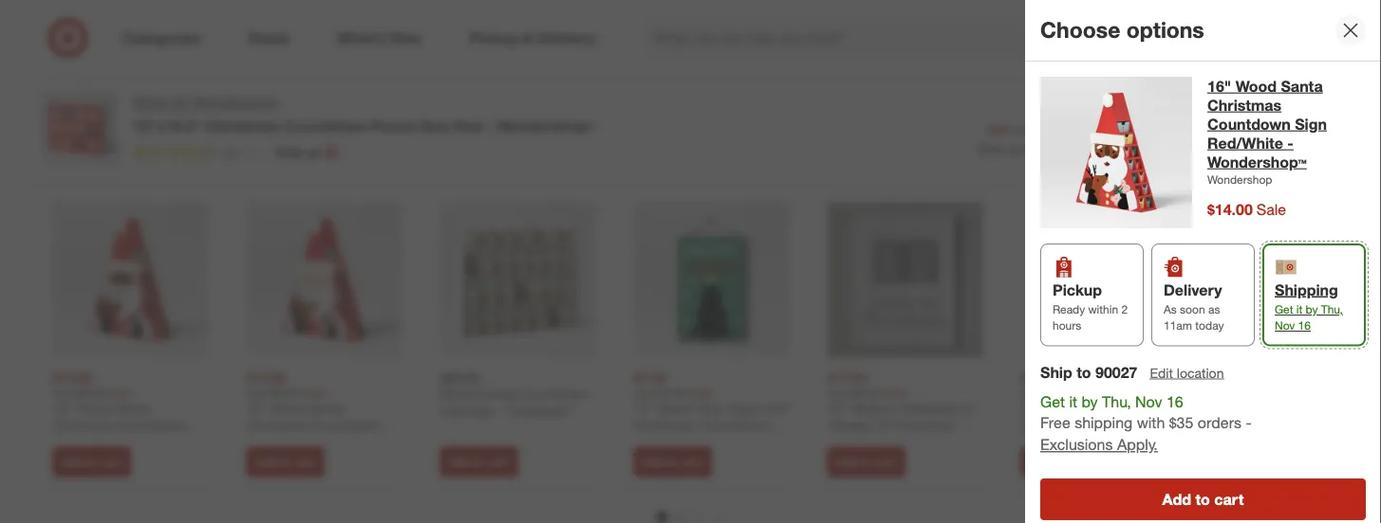 Task type: locate. For each thing, give the bounding box(es) containing it.
30
[[1074, 122, 1087, 136]]

cart for 19" battery operated lit 'sleeps 'til christmas' wood countdown sign cream - wondershop™ image
[[875, 456, 897, 470]]

countdown inside $29.99 primitives by kathy dear santa define good wall countdown
[[1215, 420, 1283, 436]]

1 vertical spatial get
[[1040, 393, 1065, 411]]

sale inside $7.00 reg $10.00 sale
[[691, 386, 713, 401]]

wondershop™ inside 'shop all wondershop 13"x16.5" christmas countdown punch box red - wondershop™'
[[497, 117, 596, 135]]

sale
[[987, 122, 1011, 136], [1257, 201, 1286, 219], [110, 386, 132, 401], [303, 386, 326, 401], [691, 386, 713, 401], [884, 386, 907, 401]]

$14.00
[[1207, 201, 1253, 219], [53, 370, 92, 386], [246, 370, 286, 386]]

wondershop™
[[497, 117, 596, 135], [1207, 153, 1307, 171]]

$7.00 inside $7.00 reg $10.00 sale save 3.00 30 % off )
[[1028, 102, 1061, 119]]

ship to 90027
[[1040, 363, 1138, 382]]

santa down the $29.99
[[1215, 403, 1249, 420]]

0 horizontal spatial $7.00
[[634, 370, 666, 386]]

0 vertical spatial by
[[1306, 303, 1318, 317]]

0 horizontal spatial 16
[[1167, 393, 1183, 411]]

16 down 'shipping'
[[1298, 319, 1311, 333]]

cart for wood house countdown calendar - threshold™ image on the left of the page
[[487, 456, 510, 470]]

add for 2nd '16" wood santa christmas countdown sign red/white - wondershop™' image from left
[[255, 456, 276, 470]]

cart
[[1298, 120, 1328, 138], [100, 456, 122, 470], [294, 456, 316, 470], [487, 456, 510, 470], [681, 456, 703, 470], [875, 456, 897, 470], [1068, 456, 1091, 470], [1214, 491, 1244, 509]]

wondershop™ right red
[[497, 117, 596, 135]]

countdown inside '16" wood santa christmas countdown sign red/white - wondershop™ wondershop'
[[1207, 115, 1291, 133]]

thu, up shipping
[[1102, 393, 1131, 411]]

get down 'shipping'
[[1275, 303, 1293, 317]]

it inside get it by thu, nov 16 free shipping with $35 orders - exclusions apply. add to cart
[[1069, 393, 1077, 411]]

edit location button
[[1149, 363, 1225, 384]]

0 horizontal spatial $20.00
[[72, 386, 107, 401]]

0 vertical spatial 16
[[1298, 319, 1311, 333]]

wondershop inside 'shop all wondershop 13"x16.5" christmas countdown punch box red - wondershop™'
[[192, 93, 278, 111]]

1 horizontal spatial christmas
[[1207, 96, 1282, 114]]

wood
[[1236, 77, 1277, 95], [440, 386, 475, 403]]

19" battery operated lit 'sleeps 'til christmas' wood countdown sign cream - wondershop™ image
[[827, 203, 983, 358]]

wood inside $30.00 wood house countdown calendar - threshold™
[[440, 386, 475, 403]]

exclusions
[[1040, 436, 1113, 455]]

0 horizontal spatial thu,
[[1102, 393, 1131, 411]]

cart for second '16" wood santa christmas countdown sign red/white - wondershop™' image from the right
[[100, 456, 122, 470]]

$14.00 reg $20.00 sale
[[53, 370, 132, 401], [246, 370, 326, 401]]

it
[[1296, 303, 1303, 317], [1069, 393, 1077, 411]]

primitives by kathy dear santa define good wall countdown image
[[1215, 203, 1370, 358]]

1 horizontal spatial wood
[[1236, 77, 1277, 95]]

wood right 16"
[[1236, 77, 1277, 95]]

0 horizontal spatial $14.00
[[53, 370, 92, 386]]

$7.00
[[1028, 102, 1061, 119], [634, 370, 666, 386]]

0 horizontal spatial wondershop™
[[497, 117, 596, 135]]

purchased
[[1009, 142, 1063, 156]]

0 vertical spatial wondershop™
[[497, 117, 596, 135]]

0 horizontal spatial $14.00 reg $20.00 sale
[[53, 370, 132, 401]]

wall
[[1332, 403, 1356, 420]]

santa inside $29.99 primitives by kathy dear santa define good wall countdown
[[1215, 403, 1249, 420]]

get it by thu, nov 16 free shipping with $35 orders - exclusions apply. add to cart
[[1040, 393, 1252, 509]]

1 vertical spatial by
[[1082, 393, 1098, 411]]

- inside '16" wood santa christmas countdown sign red/white - wondershop™ wondershop'
[[1287, 134, 1294, 152]]

christmas up 13
[[205, 117, 279, 135]]

2 $20.00 from the left
[[266, 386, 300, 401]]

get inside "shipping get it by thu, nov 16"
[[1275, 303, 1293, 317]]

$7.00 reg $10.00 sale
[[634, 370, 713, 401]]

0 horizontal spatial get
[[1040, 393, 1065, 411]]

1 horizontal spatial get
[[1275, 303, 1293, 317]]

sign
[[1295, 115, 1327, 133]]

1 vertical spatial nov
[[1135, 393, 1162, 411]]

0 horizontal spatial 16" wood santa christmas countdown sign red/white - wondershop™ image
[[53, 203, 208, 358]]

0 horizontal spatial christmas
[[205, 117, 279, 135]]

christmas down 16"
[[1207, 96, 1282, 114]]

nov down 'shipping'
[[1275, 319, 1295, 333]]

punch
[[371, 117, 417, 135]]

get
[[1275, 303, 1293, 317], [1040, 393, 1065, 411]]

sale inside choose options dialog
[[1257, 201, 1286, 219]]

$10.00 inside $7.00 reg $10.00 sale save 3.00 30 % off )
[[1084, 104, 1118, 118]]

0 horizontal spatial wondershop
[[192, 93, 278, 111]]

get up 'free'
[[1040, 393, 1065, 411]]

wondershop™ down red/white
[[1207, 153, 1307, 171]]

hours
[[1053, 319, 1081, 333]]

reg inside $7.00 reg $10.00 sale save 3.00 30 % off )
[[1064, 104, 1080, 118]]

it left 8
[[1069, 393, 1077, 411]]

by down 'shipping'
[[1306, 303, 1318, 317]]

What can we help you find? suggestions appear below search field
[[642, 17, 1115, 59]]

1 horizontal spatial thu,
[[1321, 303, 1343, 317]]

countdown down ship
[[1021, 386, 1090, 403]]

16 up $35
[[1167, 393, 1183, 411]]

countdown inside $32.99 countdown to hanukkah calendar- 8 nights- reusable- family & pets
[[1021, 386, 1090, 403]]

$7.00 inside $7.00 reg $10.00 sale
[[634, 370, 666, 386]]

countdown right house
[[521, 386, 590, 403]]

%
[[1087, 122, 1098, 136]]

by inside "shipping get it by thu, nov 16"
[[1306, 303, 1318, 317]]

0 vertical spatial nov
[[1275, 319, 1295, 333]]

christmas
[[1207, 96, 1282, 114], [205, 117, 279, 135]]

options
[[1126, 17, 1204, 43]]

add
[[1246, 120, 1275, 138], [61, 456, 83, 470], [255, 456, 276, 470], [449, 456, 470, 470], [642, 456, 664, 470], [836, 456, 857, 470], [1029, 456, 1051, 470], [1162, 491, 1191, 509]]

shipping
[[1075, 414, 1133, 433]]

0 vertical spatial $7.00
[[1028, 102, 1061, 119]]

santa inside '16" wood santa christmas countdown sign red/white - wondershop™ wondershop'
[[1281, 77, 1323, 95]]

nov
[[1275, 319, 1295, 333], [1135, 393, 1162, 411]]

1 horizontal spatial $10.00
[[1084, 104, 1118, 118]]

1 vertical spatial wood
[[440, 386, 475, 403]]

1 horizontal spatial it
[[1296, 303, 1303, 317]]

1 horizontal spatial santa
[[1281, 77, 1323, 95]]

santa
[[1281, 77, 1323, 95], [1215, 403, 1249, 420]]

1 vertical spatial $7.00
[[634, 370, 666, 386]]

when
[[976, 142, 1006, 156]]

1 $20.00 from the left
[[72, 386, 107, 401]]

0 horizontal spatial wood
[[440, 386, 475, 403]]

1 horizontal spatial wondershop™
[[1207, 153, 1307, 171]]

- right red
[[486, 117, 493, 135]]

2 horizontal spatial $14.00
[[1207, 201, 1253, 219]]

wondershop up 13
[[192, 93, 278, 111]]

reg
[[1064, 104, 1080, 118], [53, 386, 69, 401], [246, 386, 263, 401], [634, 386, 650, 401], [827, 386, 844, 401]]

countdown up red/white
[[1207, 115, 1291, 133]]

box
[[421, 117, 449, 135]]

0 horizontal spatial by
[[1082, 393, 1098, 411]]

it inside "shipping get it by thu, nov 16"
[[1296, 303, 1303, 317]]

16 inside "shipping get it by thu, nov 16"
[[1298, 319, 1311, 333]]

santa up sign
[[1281, 77, 1323, 95]]

wood left house
[[440, 386, 475, 403]]

1 horizontal spatial $20.00
[[266, 386, 300, 401]]

0 vertical spatial thu,
[[1321, 303, 1343, 317]]

$7.00 for $7.00 reg $10.00 sale
[[634, 370, 666, 386]]

1 vertical spatial 16
[[1167, 393, 1183, 411]]

christmas inside 'shop all wondershop 13"x16.5" christmas countdown punch box red - wondershop™'
[[205, 117, 279, 135]]

2
[[1121, 303, 1128, 317]]

&
[[1127, 420, 1135, 436]]

thu, inside get it by thu, nov 16 free shipping with $35 orders - exclusions apply. add to cart
[[1102, 393, 1131, 411]]

1 horizontal spatial 16
[[1298, 319, 1311, 333]]

0 vertical spatial it
[[1296, 303, 1303, 317]]

1 vertical spatial santa
[[1215, 403, 1249, 420]]

1 horizontal spatial $14.00 reg $20.00 sale
[[246, 370, 326, 401]]

0 horizontal spatial $10.00
[[653, 386, 688, 401]]

$10.00 inside $7.00 reg $10.00 sale
[[653, 386, 688, 401]]

by up shipping
[[1082, 393, 1098, 411]]

add for countdown to hanukkah calendar- 8 nights- reusable- family & pets image
[[1029, 456, 1051, 470]]

search
[[1102, 30, 1147, 49]]

wood inside '16" wood santa christmas countdown sign red/white - wondershop™ wondershop'
[[1236, 77, 1277, 95]]

wondershop up $14.00 sale
[[1207, 173, 1272, 187]]

16" wood santa christmas countdown sign red/white - wondershop™ wondershop
[[1207, 77, 1327, 187]]

1 vertical spatial thu,
[[1102, 393, 1131, 411]]

nov up with on the bottom right
[[1135, 393, 1162, 411]]

13"x16.5"
[[132, 117, 201, 135]]

1 vertical spatial it
[[1069, 393, 1077, 411]]

1 vertical spatial wondershop™
[[1207, 153, 1307, 171]]

countdown up at at the left of the page
[[284, 117, 367, 135]]

dear
[[1333, 386, 1361, 403]]

1 vertical spatial $10.00
[[653, 386, 688, 401]]

1 horizontal spatial $14.00
[[246, 370, 286, 386]]

online
[[1066, 142, 1097, 156]]

advertisement region
[[26, 0, 1355, 110]]

choose options
[[1040, 17, 1204, 43]]

thu,
[[1321, 303, 1343, 317], [1102, 393, 1131, 411]]

$29.99
[[1215, 370, 1254, 386]]

1 horizontal spatial nov
[[1275, 319, 1295, 333]]

1 vertical spatial wondershop
[[1207, 173, 1272, 187]]

$10.00
[[1084, 104, 1118, 118], [653, 386, 688, 401]]

threshold™
[[506, 403, 573, 420]]

$10.00 for $7.00 reg $10.00 sale
[[653, 386, 688, 401]]

90027
[[1095, 363, 1138, 382]]

- left define
[[1246, 414, 1252, 433]]

)
[[1115, 122, 1118, 136]]

off
[[1101, 122, 1115, 136]]

0 vertical spatial christmas
[[1207, 96, 1282, 114]]

$35
[[1169, 414, 1194, 433]]

get inside get it by thu, nov 16 free shipping with $35 orders - exclusions apply. add to cart
[[1040, 393, 1065, 411]]

16" wood santa christmas countdown sign red/white - wondershop™ link
[[1207, 77, 1366, 172]]

- right red/white
[[1287, 134, 1294, 152]]

1 horizontal spatial by
[[1306, 303, 1318, 317]]

16" wood santa christmas countdown sign red/white - wondershop™ image
[[53, 203, 208, 358], [246, 203, 402, 358]]

0 horizontal spatial nov
[[1135, 393, 1162, 411]]

0 vertical spatial santa
[[1281, 77, 1323, 95]]

countdown inside 'shop all wondershop 13"x16.5" christmas countdown punch box red - wondershop™'
[[284, 117, 367, 135]]

nov inside "shipping get it by thu, nov 16"
[[1275, 319, 1295, 333]]

thu, down 'shipping'
[[1321, 303, 1343, 317]]

3.00
[[1046, 122, 1068, 136]]

0 horizontal spatial santa
[[1215, 403, 1249, 420]]

wondershop™ inside '16" wood santa christmas countdown sign red/white - wondershop™ wondershop'
[[1207, 153, 1307, 171]]

$14.00 for second '16" wood santa christmas countdown sign red/white - wondershop™' image from the right
[[53, 370, 92, 386]]

1 vertical spatial christmas
[[205, 117, 279, 135]]

- right calendar at the bottom of the page
[[497, 403, 503, 420]]

16
[[1298, 319, 1311, 333], [1167, 393, 1183, 411]]

1 horizontal spatial $7.00
[[1028, 102, 1061, 119]]

add to cart button
[[1234, 108, 1340, 150], [53, 448, 131, 478], [246, 448, 325, 478], [440, 448, 518, 478], [634, 448, 712, 478], [827, 448, 905, 478], [1021, 448, 1099, 478], [1040, 479, 1366, 521]]

cart for 2nd '16" wood santa christmas countdown sign red/white - wondershop™' image from left
[[294, 456, 316, 470]]

-
[[486, 117, 493, 135], [1287, 134, 1294, 152], [497, 403, 503, 420], [1246, 414, 1252, 433]]

0 vertical spatial wondershop
[[192, 93, 278, 111]]

1 horizontal spatial 16" wood santa christmas countdown sign red/white - wondershop™ image
[[246, 203, 402, 358]]

countdown
[[1207, 115, 1291, 133], [284, 117, 367, 135], [521, 386, 590, 403], [1021, 386, 1090, 403], [1215, 420, 1283, 436]]

$7.00 reg $10.00 sale save 3.00 30 % off )
[[987, 102, 1118, 136]]

wondershop inside '16" wood santa christmas countdown sign red/white - wondershop™ wondershop'
[[1207, 173, 1272, 187]]

0 horizontal spatial it
[[1069, 393, 1077, 411]]

thu, inside "shipping get it by thu, nov 16"
[[1321, 303, 1343, 317]]

save
[[1014, 122, 1037, 136]]

0 vertical spatial get
[[1275, 303, 1293, 317]]

only
[[275, 144, 304, 161]]

$25.00
[[847, 386, 881, 401]]

0 vertical spatial $10.00
[[1084, 104, 1118, 118]]

$20.00
[[72, 386, 107, 401], [266, 386, 300, 401]]

when purchased online
[[976, 142, 1097, 156]]

0 vertical spatial wood
[[1236, 77, 1277, 95]]

16&#34; wood santa christmas countdown sign red/white - wondershop&#8482; image
[[1040, 77, 1192, 229]]

$14.00 inside choose options dialog
[[1207, 201, 1253, 219]]

by
[[1276, 386, 1292, 403]]

countdown down primitives
[[1215, 420, 1283, 436]]

it down 'shipping'
[[1296, 303, 1303, 317]]

1 horizontal spatial wondershop
[[1207, 173, 1272, 187]]

cart for countdown to hanukkah calendar- 8 nights- reusable- family & pets image
[[1068, 456, 1091, 470]]



Task type: vqa. For each thing, say whether or not it's contained in the screenshot.
"nights-"
yes



Task type: describe. For each thing, give the bounding box(es) containing it.
calendar
[[440, 403, 494, 420]]

only at
[[275, 144, 320, 161]]

delivery
[[1164, 281, 1222, 299]]

14" wood tree 'days until christmas' countdown sign green - wondershop™ image
[[634, 203, 789, 358]]

shop all wondershop 13"x16.5" christmas countdown punch box red - wondershop™
[[132, 93, 596, 135]]

pickup ready within 2 hours
[[1053, 281, 1128, 333]]

11am
[[1164, 319, 1192, 333]]

search button
[[1102, 17, 1147, 63]]

exclusions apply. link
[[1040, 436, 1158, 455]]

sale inside $7.00 reg $10.00 sale save 3.00 30 % off )
[[987, 122, 1011, 136]]

countdown inside $30.00 wood house countdown calendar - threshold™
[[521, 386, 590, 403]]

delivery as soon as 11am today
[[1164, 281, 1224, 333]]

1 $14.00 reg $20.00 sale from the left
[[53, 370, 132, 401]]

to inside get it by thu, nov 16 free shipping with $35 orders - exclusions apply. add to cart
[[1195, 491, 1210, 509]]

as
[[1164, 303, 1177, 317]]

to
[[1093, 386, 1107, 403]]

$7.00 for $7.00 reg $10.00 sale save 3.00 30 % off )
[[1028, 102, 1061, 119]]

choose options dialog
[[1025, 0, 1381, 524]]

orders
[[1198, 414, 1242, 433]]

add for wood house countdown calendar - threshold™ image on the left of the page
[[449, 456, 470, 470]]

all
[[173, 93, 188, 111]]

- inside 'shop all wondershop 13"x16.5" christmas countdown punch box red - wondershop™'
[[486, 117, 493, 135]]

family
[[1085, 420, 1123, 436]]

by inside get it by thu, nov 16 free shipping with $35 orders - exclusions apply. add to cart
[[1082, 393, 1098, 411]]

shipping
[[1275, 281, 1338, 299]]

choose
[[1040, 17, 1120, 43]]

16 inside get it by thu, nov 16 free shipping with $35 orders - exclusions apply. add to cart
[[1167, 393, 1183, 411]]

reg inside $17.50 reg $25.00 sale
[[827, 386, 844, 401]]

1 16" wood santa christmas countdown sign red/white - wondershop™ image from the left
[[53, 203, 208, 358]]

apply.
[[1117, 436, 1158, 455]]

edit location
[[1150, 365, 1224, 381]]

$30.00
[[440, 370, 480, 386]]

$32.99 countdown to hanukkah calendar- 8 nights- reusable- family & pets
[[1021, 370, 1170, 436]]

cart inside get it by thu, nov 16 free shipping with $35 orders - exclusions apply. add to cart
[[1214, 491, 1244, 509]]

as
[[1208, 303, 1220, 317]]

$14.00 for 2nd '16" wood santa christmas countdown sign red/white - wondershop™' image from left
[[246, 370, 286, 386]]

today
[[1195, 319, 1224, 333]]

add inside get it by thu, nov 16 free shipping with $35 orders - exclusions apply. add to cart
[[1162, 491, 1191, 509]]

2 $14.00 reg $20.00 sale from the left
[[246, 370, 326, 401]]

reusable-
[[1021, 420, 1082, 436]]

$10.00 for $7.00 reg $10.00 sale save 3.00 30 % off )
[[1084, 104, 1118, 118]]

wood for $30.00
[[440, 386, 475, 403]]

$14.00 sale
[[1207, 201, 1286, 219]]

nights-
[[1094, 403, 1138, 420]]

primitives
[[1215, 386, 1272, 403]]

8
[[1083, 403, 1091, 420]]

within
[[1088, 303, 1118, 317]]

sale inside $17.50 reg $25.00 sale
[[884, 386, 907, 401]]

nov inside get it by thu, nov 16 free shipping with $35 orders - exclusions apply. add to cart
[[1135, 393, 1162, 411]]

add to cart button inside choose options dialog
[[1040, 479, 1366, 521]]

$30.00 wood house countdown calendar - threshold™
[[440, 370, 590, 420]]

$32.99
[[1021, 370, 1061, 386]]

wood for 16"
[[1236, 77, 1277, 95]]

pickup
[[1053, 281, 1102, 299]]

image of 13"x16.5" christmas countdown punch box red - wondershop™ image
[[41, 91, 117, 167]]

calendar-
[[1021, 403, 1080, 420]]

kathy
[[1295, 386, 1329, 403]]

good
[[1295, 403, 1328, 420]]

red/white
[[1207, 134, 1283, 152]]

13
[[222, 144, 236, 161]]

add for 19" battery operated lit 'sleeps 'til christmas' wood countdown sign cream - wondershop™ image
[[836, 456, 857, 470]]

pets
[[1139, 420, 1165, 436]]

16"
[[1207, 77, 1231, 95]]

christmas inside '16" wood santa christmas countdown sign red/white - wondershop™ wondershop'
[[1207, 96, 1282, 114]]

add for 14" wood tree 'days until christmas' countdown sign green - wondershop™ image
[[642, 456, 664, 470]]

ready
[[1053, 303, 1085, 317]]

wood house countdown calendar - threshold™ image
[[440, 203, 596, 358]]

hanukkah
[[1111, 386, 1170, 403]]

ship
[[1040, 363, 1072, 382]]

edit
[[1150, 365, 1173, 381]]

reg inside $7.00 reg $10.00 sale
[[634, 386, 650, 401]]

countdown to hanukkah calendar- 8 nights- reusable- family & pets image
[[1021, 203, 1177, 358]]

$17.50
[[827, 370, 867, 386]]

house
[[479, 386, 517, 403]]

2 16" wood santa christmas countdown sign red/white - wondershop™ image from the left
[[246, 203, 402, 358]]

cart for 14" wood tree 'days until christmas' countdown sign green - wondershop™ image
[[681, 456, 703, 470]]

shipping get it by thu, nov 16
[[1275, 281, 1343, 333]]

$29.99 primitives by kathy dear santa define good wall countdown
[[1215, 370, 1361, 436]]

location
[[1177, 365, 1224, 381]]

free
[[1040, 414, 1070, 433]]

- inside get it by thu, nov 16 free shipping with $35 orders - exclusions apply. add to cart
[[1246, 414, 1252, 433]]

define
[[1253, 403, 1291, 420]]

soon
[[1180, 303, 1205, 317]]

- inside $30.00 wood house countdown calendar - threshold™
[[497, 403, 503, 420]]

13 link
[[132, 143, 255, 165]]

at
[[308, 144, 320, 161]]

shop
[[132, 93, 168, 111]]

add for second '16" wood santa christmas countdown sign red/white - wondershop™' image from the right
[[61, 456, 83, 470]]

sponsored
[[1299, 111, 1355, 125]]

$17.50 reg $25.00 sale
[[827, 370, 907, 401]]

red
[[453, 117, 482, 135]]

with
[[1137, 414, 1165, 433]]



